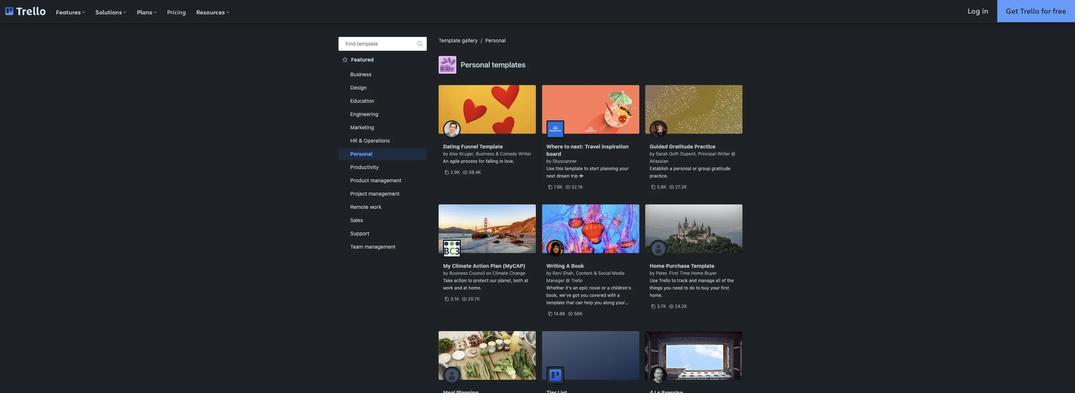 Task type: vqa. For each thing, say whether or not it's contained in the screenshot.
Workspace settings
no



Task type: locate. For each thing, give the bounding box(es) containing it.
principal
[[699, 151, 717, 157]]

0 vertical spatial for
[[1042, 6, 1052, 16]]

2 vertical spatial business
[[450, 271, 468, 276]]

hr & operations
[[350, 137, 390, 144]]

and down action
[[455, 285, 462, 291]]

use up things
[[650, 278, 658, 283]]

& inside the "dating funnel template by alex kruger, business & comedy writer an agile process for falling in love."
[[496, 151, 499, 157]]

to right action
[[468, 278, 473, 283]]

operations
[[364, 137, 390, 144]]

0 horizontal spatial home.
[[469, 285, 482, 291]]

climate up action
[[452, 263, 472, 269]]

2 horizontal spatial template
[[691, 263, 715, 269]]

get trello for free link
[[998, 0, 1076, 22]]

alex
[[450, 151, 459, 157]]

2 horizontal spatial you
[[664, 285, 672, 291]]

to left next:
[[565, 143, 570, 150]]

1 horizontal spatial template
[[480, 143, 503, 150]]

0 horizontal spatial for
[[479, 158, 485, 164]]

climate down the plan
[[493, 271, 509, 276]]

1 vertical spatial template
[[565, 166, 583, 171]]

1 vertical spatial @
[[566, 278, 570, 283]]

skyscanner
[[553, 158, 577, 164]]

management down support link
[[365, 244, 396, 250]]

1 vertical spatial &
[[496, 151, 499, 157]]

template up literary
[[547, 300, 565, 306]]

0 horizontal spatial in
[[500, 158, 504, 164]]

personal up productivity at left
[[350, 151, 373, 157]]

or inside guided gratitude practice by sarah goff-dupont, principal writer @ atlassian establish a personal or group gratitude practice.
[[693, 166, 697, 171]]

business up falling
[[476, 151, 495, 157]]

trello up an
[[572, 278, 583, 283]]

business inside the "dating funnel template by alex kruger, business & comedy writer an agile process for falling in love."
[[476, 151, 495, 157]]

personal link down hr & operations link
[[339, 148, 427, 160]]

2 vertical spatial template
[[691, 263, 715, 269]]

solutions button
[[90, 0, 132, 22]]

@ inside guided gratitude practice by sarah goff-dupont, principal writer @ atlassian establish a personal or group gratitude practice.
[[732, 151, 736, 157]]

find template
[[346, 41, 378, 47]]

in right log
[[983, 6, 989, 16]]

sarah
[[656, 151, 668, 157]]

template left gallery at the left of page
[[439, 37, 461, 43]]

template inside where to next: travel inspiration board by skyscanner use this template to start planning your next dream trip ✈️
[[565, 166, 583, 171]]

2 vertical spatial &
[[594, 271, 597, 276]]

education
[[350, 98, 374, 104]]

2 vertical spatial personal
[[350, 151, 373, 157]]

0 vertical spatial you
[[664, 285, 672, 291]]

0 vertical spatial your
[[620, 166, 629, 171]]

work down the project management at the left of page
[[370, 204, 382, 210]]

template up buyer
[[691, 263, 715, 269]]

0 vertical spatial a
[[670, 166, 673, 171]]

& up falling
[[496, 151, 499, 157]]

guided
[[650, 143, 668, 150]]

✈️
[[580, 173, 584, 179]]

1 horizontal spatial writer
[[718, 151, 731, 157]]

personal icon image
[[439, 56, 457, 74]]

process
[[461, 158, 478, 164]]

template gallery link
[[439, 37, 478, 43]]

1 horizontal spatial or
[[693, 166, 697, 171]]

0 horizontal spatial at
[[464, 285, 468, 291]]

peter, first time home buyer image
[[650, 240, 668, 258]]

home. down things
[[650, 293, 663, 298]]

our
[[490, 278, 497, 283]]

0 vertical spatial personal
[[486, 37, 506, 43]]

0 vertical spatial management
[[371, 177, 402, 184]]

you
[[664, 285, 672, 291], [581, 293, 589, 298], [595, 300, 602, 306]]

1 horizontal spatial home.
[[650, 293, 663, 298]]

use inside "home purchase template by peter, first time home buyer use trello to track and manage all of the things you need to do  to buy your first home."
[[650, 278, 658, 283]]

need
[[673, 285, 683, 291]]

0 vertical spatial home.
[[469, 285, 482, 291]]

writer inside the "dating funnel template by alex kruger, business & comedy writer an agile process for falling in love."
[[519, 151, 532, 157]]

featured
[[351, 56, 374, 63]]

1 vertical spatial in
[[500, 158, 504, 164]]

1 vertical spatial use
[[650, 278, 658, 283]]

business up action
[[450, 271, 468, 276]]

0 horizontal spatial template
[[439, 37, 461, 43]]

1 horizontal spatial trello
[[659, 278, 671, 283]]

home. inside my climate action plan (mycap) by business council on climate change take action to protect our planet, both at work and at home.
[[469, 285, 482, 291]]

0 vertical spatial use
[[547, 166, 555, 171]]

1 vertical spatial a
[[608, 285, 610, 291]]

1 vertical spatial template
[[480, 143, 503, 150]]

a right with
[[618, 293, 620, 298]]

1 horizontal spatial climate
[[493, 271, 509, 276]]

by
[[443, 151, 448, 157], [650, 151, 655, 157], [547, 158, 552, 164], [443, 271, 448, 276], [547, 271, 552, 276], [650, 271, 655, 276]]

by left peter,
[[650, 271, 655, 276]]

1 horizontal spatial a
[[618, 293, 620, 298]]

& left social
[[594, 271, 597, 276]]

&
[[359, 137, 363, 144], [496, 151, 499, 157], [594, 271, 597, 276]]

2 horizontal spatial a
[[670, 166, 673, 171]]

writer up gratitude on the top right of page
[[718, 151, 731, 157]]

pricing link
[[162, 0, 191, 22]]

personal up personal templates
[[486, 37, 506, 43]]

planning
[[601, 166, 619, 171]]

1 vertical spatial business
[[476, 151, 495, 157]]

management for team management
[[365, 244, 396, 250]]

template for dating
[[480, 143, 503, 150]]

work
[[370, 204, 382, 210], [443, 285, 453, 291]]

a left personal
[[670, 166, 673, 171]]

1 vertical spatial personal link
[[339, 148, 427, 160]]

or left group
[[693, 166, 697, 171]]

2 horizontal spatial business
[[476, 151, 495, 157]]

& for dating
[[496, 151, 499, 157]]

and inside my climate action plan (mycap) by business council on climate change take action to protect our planet, both at work and at home.
[[455, 285, 462, 291]]

use inside where to next: travel inspiration board by skyscanner use this template to start planning your next dream trip ✈️
[[547, 166, 555, 171]]

1 horizontal spatial in
[[983, 6, 989, 16]]

2 horizontal spatial &
[[594, 271, 597, 276]]

home up peter,
[[650, 263, 665, 269]]

& for writing
[[594, 271, 597, 276]]

32.1k
[[572, 184, 583, 190]]

1 horizontal spatial work
[[443, 285, 453, 291]]

home up manage
[[692, 271, 704, 276]]

atlassian
[[650, 158, 669, 164]]

1 vertical spatial and
[[455, 285, 462, 291]]

sales link
[[339, 214, 427, 226]]

trello inside "home purchase template by peter, first time home buyer use trello to track and manage all of the things you need to do  to buy your first home."
[[659, 278, 671, 283]]

alex kruger, business & comedy writer image
[[443, 121, 461, 138]]

2 vertical spatial you
[[595, 300, 602, 306]]

template up falling
[[480, 143, 503, 150]]

0 horizontal spatial home
[[650, 263, 665, 269]]

1 writer from the left
[[519, 151, 532, 157]]

0 horizontal spatial you
[[581, 293, 589, 298]]

0 vertical spatial template
[[439, 37, 461, 43]]

your down with
[[616, 300, 625, 306]]

1 vertical spatial or
[[602, 285, 606, 291]]

your down all
[[711, 285, 720, 291]]

1 vertical spatial climate
[[493, 271, 509, 276]]

for left falling
[[479, 158, 485, 164]]

by inside guided gratitude practice by sarah goff-dupont, principal writer @ atlassian establish a personal or group gratitude practice.
[[650, 151, 655, 157]]

writer right the comedy
[[519, 151, 532, 157]]

(mycap)
[[503, 263, 526, 269]]

writer inside guided gratitude practice by sarah goff-dupont, principal writer @ atlassian establish a personal or group gratitude practice.
[[718, 151, 731, 157]]

on
[[486, 271, 492, 276]]

by left rani
[[547, 271, 552, 276]]

2 vertical spatial a
[[618, 293, 620, 298]]

template inside the "dating funnel template by alex kruger, business & comedy writer an agile process for falling in love."
[[480, 143, 503, 150]]

at down action
[[464, 285, 468, 291]]

you left need
[[664, 285, 672, 291]]

first
[[670, 271, 679, 276]]

trello down peter,
[[659, 278, 671, 283]]

0 vertical spatial climate
[[452, 263, 472, 269]]

board
[[547, 151, 562, 157]]

literary
[[547, 307, 561, 313]]

sales
[[350, 217, 363, 223]]

writer
[[519, 151, 532, 157], [718, 151, 731, 157]]

use up the next
[[547, 166, 555, 171]]

management down product management link at the top
[[369, 191, 400, 197]]

remote work link
[[339, 201, 427, 213]]

in inside the "dating funnel template by alex kruger, business & comedy writer an agile process for falling in love."
[[500, 158, 504, 164]]

work down take on the bottom of page
[[443, 285, 453, 291]]

0 horizontal spatial and
[[455, 285, 462, 291]]

change
[[510, 271, 526, 276]]

2 vertical spatial template
[[547, 300, 565, 306]]

1 vertical spatial work
[[443, 285, 453, 291]]

team
[[350, 244, 363, 250]]

1 horizontal spatial personal link
[[486, 37, 506, 43]]

0 horizontal spatial use
[[547, 166, 555, 171]]

for left free
[[1042, 6, 1052, 16]]

template inside field
[[357, 41, 378, 47]]

0 horizontal spatial writer
[[519, 151, 532, 157]]

by inside writing a book by rani shah, content & social media manager @ trello whether it's an epic novel or a children's book, we've got you covered with a template that can help you along your literary journey.
[[547, 271, 552, 276]]

that
[[566, 300, 575, 306]]

0 vertical spatial work
[[370, 204, 382, 210]]

to left 'do'
[[685, 285, 689, 291]]

@ right principal
[[732, 151, 736, 157]]

template
[[439, 37, 461, 43], [480, 143, 503, 150], [691, 263, 715, 269]]

0 horizontal spatial or
[[602, 285, 606, 291]]

by inside "home purchase template by peter, first time home buyer use trello to track and manage all of the things you need to do  to buy your first home."
[[650, 271, 655, 276]]

council
[[469, 271, 485, 276]]

2 vertical spatial your
[[616, 300, 625, 306]]

you down epic
[[581, 293, 589, 298]]

management down productivity link
[[371, 177, 402, 184]]

0 horizontal spatial business
[[350, 71, 372, 77]]

by down my
[[443, 271, 448, 276]]

project management link
[[339, 188, 427, 200]]

this
[[556, 166, 564, 171]]

action
[[473, 263, 489, 269]]

manage
[[698, 278, 715, 283]]

trello right get
[[1021, 6, 1040, 16]]

0 vertical spatial in
[[983, 6, 989, 16]]

0 vertical spatial @
[[732, 151, 736, 157]]

along
[[603, 300, 615, 306]]

or right novel
[[602, 285, 606, 291]]

1 horizontal spatial use
[[650, 278, 658, 283]]

get
[[1007, 6, 1019, 16]]

business
[[350, 71, 372, 77], [476, 151, 495, 157], [450, 271, 468, 276]]

by inside the "dating funnel template by alex kruger, business & comedy writer an agile process for falling in love."
[[443, 151, 448, 157]]

your right planning
[[620, 166, 629, 171]]

your inside where to next: travel inspiration board by skyscanner use this template to start planning your next dream trip ✈️
[[620, 166, 629, 171]]

sarah goff-dupont, principal writer @ atlassian image
[[650, 121, 668, 138]]

gallery
[[462, 37, 478, 43]]

next:
[[571, 143, 584, 150]]

& inside writing a book by rani shah, content & social media manager @ trello whether it's an epic novel or a children's book, we've got you covered with a template that can help you along your literary journey.
[[594, 271, 597, 276]]

productivity link
[[339, 161, 427, 173]]

by up an
[[443, 151, 448, 157]]

solutions
[[96, 8, 122, 16]]

a up with
[[608, 285, 610, 291]]

home. inside "home purchase template by peter, first time home buyer use trello to track and manage all of the things you need to do  to buy your first home."
[[650, 293, 663, 298]]

template for home
[[691, 263, 715, 269]]

whether
[[547, 285, 565, 291]]

business for plan
[[450, 271, 468, 276]]

dupont,
[[681, 151, 697, 157]]

20.7k
[[468, 296, 480, 302]]

personal link up personal templates
[[486, 37, 506, 43]]

1 horizontal spatial you
[[595, 300, 602, 306]]

1 horizontal spatial &
[[496, 151, 499, 157]]

3.7k
[[657, 304, 667, 309]]

personal down gallery at the left of page
[[461, 60, 490, 69]]

by down board at the right of page
[[547, 158, 552, 164]]

business up design
[[350, 71, 372, 77]]

1 vertical spatial management
[[369, 191, 400, 197]]

template up trip
[[565, 166, 583, 171]]

38.4k
[[469, 170, 481, 175]]

1 vertical spatial your
[[711, 285, 720, 291]]

& right hr
[[359, 137, 363, 144]]

0 vertical spatial template
[[357, 41, 378, 47]]

time
[[680, 271, 690, 276]]

1 horizontal spatial and
[[689, 278, 697, 283]]

you down covered
[[595, 300, 602, 306]]

and up 'do'
[[689, 278, 697, 283]]

0 horizontal spatial climate
[[452, 263, 472, 269]]

1 horizontal spatial business
[[450, 271, 468, 276]]

24.2k
[[675, 304, 688, 309]]

1 vertical spatial home.
[[650, 293, 663, 298]]

2 vertical spatial management
[[365, 244, 396, 250]]

for
[[1042, 6, 1052, 16], [479, 158, 485, 164]]

to down the first
[[672, 278, 676, 283]]

practice
[[695, 143, 716, 150]]

in left love.
[[500, 158, 504, 164]]

0 horizontal spatial trello
[[572, 278, 583, 283]]

1 vertical spatial home
[[692, 271, 704, 276]]

0 vertical spatial or
[[693, 166, 697, 171]]

0 vertical spatial &
[[359, 137, 363, 144]]

features button
[[51, 0, 90, 22]]

by left sarah
[[650, 151, 655, 157]]

56k
[[575, 311, 583, 317]]

both
[[514, 278, 523, 283]]

template inside "home purchase template by peter, first time home buyer use trello to track and manage all of the things you need to do  to buy your first home."
[[691, 263, 715, 269]]

peter,
[[656, 271, 668, 276]]

template up featured
[[357, 41, 378, 47]]

0 vertical spatial and
[[689, 278, 697, 283]]

engineering link
[[339, 108, 427, 120]]

1 vertical spatial at
[[464, 285, 468, 291]]

at
[[525, 278, 529, 283], [464, 285, 468, 291]]

trello image
[[5, 7, 46, 15], [5, 7, 46, 15]]

1 horizontal spatial at
[[525, 278, 529, 283]]

@ up 'it's' on the right
[[566, 278, 570, 283]]

dating funnel template by alex kruger, business & comedy writer an agile process for falling in love.
[[443, 143, 532, 164]]

things
[[650, 285, 663, 291]]

1 horizontal spatial for
[[1042, 6, 1052, 16]]

or
[[693, 166, 697, 171], [602, 285, 606, 291]]

1 vertical spatial for
[[479, 158, 485, 164]]

trello
[[1021, 6, 1040, 16], [572, 278, 583, 283], [659, 278, 671, 283]]

at right "both"
[[525, 278, 529, 283]]

home. down protect
[[469, 285, 482, 291]]

0 horizontal spatial @
[[566, 278, 570, 283]]

1 horizontal spatial @
[[732, 151, 736, 157]]

business inside my climate action plan (mycap) by business council on climate change take action to protect our planet, both at work and at home.
[[450, 271, 468, 276]]

marketing
[[350, 124, 374, 130]]

design
[[350, 84, 367, 91]]

2 writer from the left
[[718, 151, 731, 157]]



Task type: describe. For each thing, give the bounding box(es) containing it.
featured link
[[339, 54, 427, 66]]

where to next: travel inspiration board by skyscanner use this template to start planning your next dream trip ✈️
[[547, 143, 629, 179]]

inspiration
[[602, 143, 629, 150]]

Find template field
[[339, 37, 427, 51]]

0 vertical spatial at
[[525, 278, 529, 283]]

templates
[[492, 60, 526, 69]]

journey.
[[563, 307, 579, 313]]

establish
[[650, 166, 669, 171]]

action
[[454, 278, 467, 283]]

comedy
[[500, 151, 518, 157]]

content
[[576, 271, 593, 276]]

product management
[[350, 177, 402, 184]]

can
[[576, 300, 583, 306]]

practice.
[[650, 173, 668, 179]]

log
[[968, 6, 981, 16]]

remote work
[[350, 204, 382, 210]]

by inside where to next: travel inspiration board by skyscanner use this template to start planning your next dream trip ✈️
[[547, 158, 552, 164]]

writing a book by rani shah, content & social media manager @ trello whether it's an epic novel or a children's book, we've got you covered with a template that can help you along your literary journey.
[[547, 263, 632, 313]]

engineering
[[350, 111, 379, 117]]

marketing link
[[339, 122, 427, 133]]

hr
[[350, 137, 358, 144]]

0 vertical spatial personal link
[[486, 37, 506, 43]]

book,
[[547, 293, 558, 298]]

trip
[[571, 173, 578, 179]]

productivity
[[350, 164, 379, 170]]

you inside "home purchase template by peter, first time home buyer use trello to track and manage all of the things you need to do  to buy your first home."
[[664, 285, 672, 291]]

my climate action plan (mycap) by business council on climate change take action to protect our planet, both at work and at home.
[[443, 263, 529, 291]]

and inside "home purchase template by peter, first time home buyer use trello to track and manage all of the things you need to do  to buy your first home."
[[689, 278, 697, 283]]

project
[[350, 191, 367, 197]]

product
[[350, 177, 369, 184]]

by for dating
[[443, 151, 448, 157]]

hr & operations link
[[339, 135, 427, 147]]

by inside my climate action plan (mycap) by business council on climate change take action to protect our planet, both at work and at home.
[[443, 271, 448, 276]]

2.9k
[[451, 170, 460, 175]]

by for home
[[650, 271, 655, 276]]

we've
[[560, 293, 572, 298]]

business link
[[339, 69, 427, 80]]

an
[[443, 158, 449, 164]]

the
[[728, 278, 734, 283]]

dating
[[443, 143, 460, 150]]

team management link
[[339, 241, 427, 253]]

plan
[[491, 263, 502, 269]]

personal templates
[[461, 60, 526, 69]]

0 horizontal spatial &
[[359, 137, 363, 144]]

education link
[[339, 95, 427, 107]]

social
[[599, 271, 611, 276]]

1 vertical spatial personal
[[461, 60, 490, 69]]

management for product management
[[371, 177, 402, 184]]

my
[[443, 263, 451, 269]]

your inside "home purchase template by peter, first time home buyer use trello to track and manage all of the things you need to do  to buy your first home."
[[711, 285, 720, 291]]

help
[[585, 300, 593, 306]]

children's
[[611, 285, 632, 291]]

2 horizontal spatial trello
[[1021, 6, 1040, 16]]

3.1k
[[451, 296, 460, 302]]

work inside my climate action plan (mycap) by business council on climate change take action to protect our planet, both at work and at home.
[[443, 285, 453, 291]]

all
[[716, 278, 721, 283]]

free
[[1053, 6, 1067, 16]]

gratitude
[[712, 166, 731, 171]]

log in link
[[960, 0, 998, 22]]

kristen franks, owner @ frankly organized image
[[443, 367, 461, 384]]

planet,
[[498, 278, 513, 283]]

a inside guided gratitude practice by sarah goff-dupont, principal writer @ atlassian establish a personal or group gratitude practice.
[[670, 166, 673, 171]]

your inside writing a book by rani shah, content & social media manager @ trello whether it's an epic novel or a children's book, we've got you covered with a template that can help you along your literary journey.
[[616, 300, 625, 306]]

trello engineering team image
[[547, 367, 564, 384]]

media
[[612, 271, 625, 276]]

shah,
[[563, 271, 575, 276]]

buyer
[[705, 271, 717, 276]]

guided gratitude practice by sarah goff-dupont, principal writer @ atlassian establish a personal or group gratitude practice.
[[650, 143, 736, 179]]

skyscanner image
[[547, 121, 564, 138]]

of
[[722, 278, 726, 283]]

7.8k
[[554, 184, 563, 190]]

14.8k
[[554, 311, 566, 317]]

management for project management
[[369, 191, 400, 197]]

remote
[[350, 204, 369, 210]]

personal
[[674, 166, 692, 171]]

team management
[[350, 244, 396, 250]]

@ inside writing a book by rani shah, content & social media manager @ trello whether it's an epic novel or a children's book, we've got you covered with a template that can help you along your literary journey.
[[566, 278, 570, 283]]

plans button
[[132, 0, 162, 22]]

buy
[[702, 285, 710, 291]]

resources button
[[191, 0, 235, 22]]

by for guided
[[650, 151, 655, 157]]

1 vertical spatial you
[[581, 293, 589, 298]]

rani shah, content & social media manager @ trello image
[[547, 240, 564, 258]]

project management
[[350, 191, 400, 197]]

trello inside writing a book by rani shah, content & social media manager @ trello whether it's an epic novel or a children's book, we've got you covered with a template that can help you along your literary journey.
[[572, 278, 583, 283]]

0 horizontal spatial personal link
[[339, 148, 427, 160]]

0 horizontal spatial work
[[370, 204, 382, 210]]

to left start
[[585, 166, 589, 171]]

funnel
[[461, 143, 478, 150]]

pricing
[[167, 8, 186, 16]]

protect
[[474, 278, 489, 283]]

template gallery
[[439, 37, 478, 43]]

manager
[[547, 278, 565, 283]]

agile
[[450, 158, 460, 164]]

get trello for free
[[1007, 6, 1067, 16]]

dom price, work futurist @ atlassian image
[[650, 367, 668, 384]]

business for by
[[476, 151, 495, 157]]

log in
[[968, 6, 989, 16]]

for inside the "dating funnel template by alex kruger, business & comedy writer an agile process for falling in love."
[[479, 158, 485, 164]]

by for writing
[[547, 271, 552, 276]]

it's
[[566, 285, 572, 291]]

0 vertical spatial business
[[350, 71, 372, 77]]

1 horizontal spatial home
[[692, 271, 704, 276]]

5.8k
[[657, 184, 667, 190]]

business council on climate change image
[[443, 240, 461, 258]]

or inside writing a book by rani shah, content & social media manager @ trello whether it's an epic novel or a children's book, we've got you covered with a template that can help you along your literary journey.
[[602, 285, 606, 291]]

do
[[690, 285, 695, 291]]

template inside writing a book by rani shah, content & social media manager @ trello whether it's an epic novel or a children's book, we've got you covered with a template that can help you along your literary journey.
[[547, 300, 565, 306]]

0 horizontal spatial a
[[608, 285, 610, 291]]

covered
[[590, 293, 607, 298]]

start
[[590, 166, 600, 171]]

dream
[[557, 173, 570, 179]]

to right 'do'
[[697, 285, 701, 291]]

to inside my climate action plan (mycap) by business council on climate change take action to protect our planet, both at work and at home.
[[468, 278, 473, 283]]

0 vertical spatial home
[[650, 263, 665, 269]]

plans
[[137, 8, 152, 16]]

next
[[547, 173, 556, 179]]



